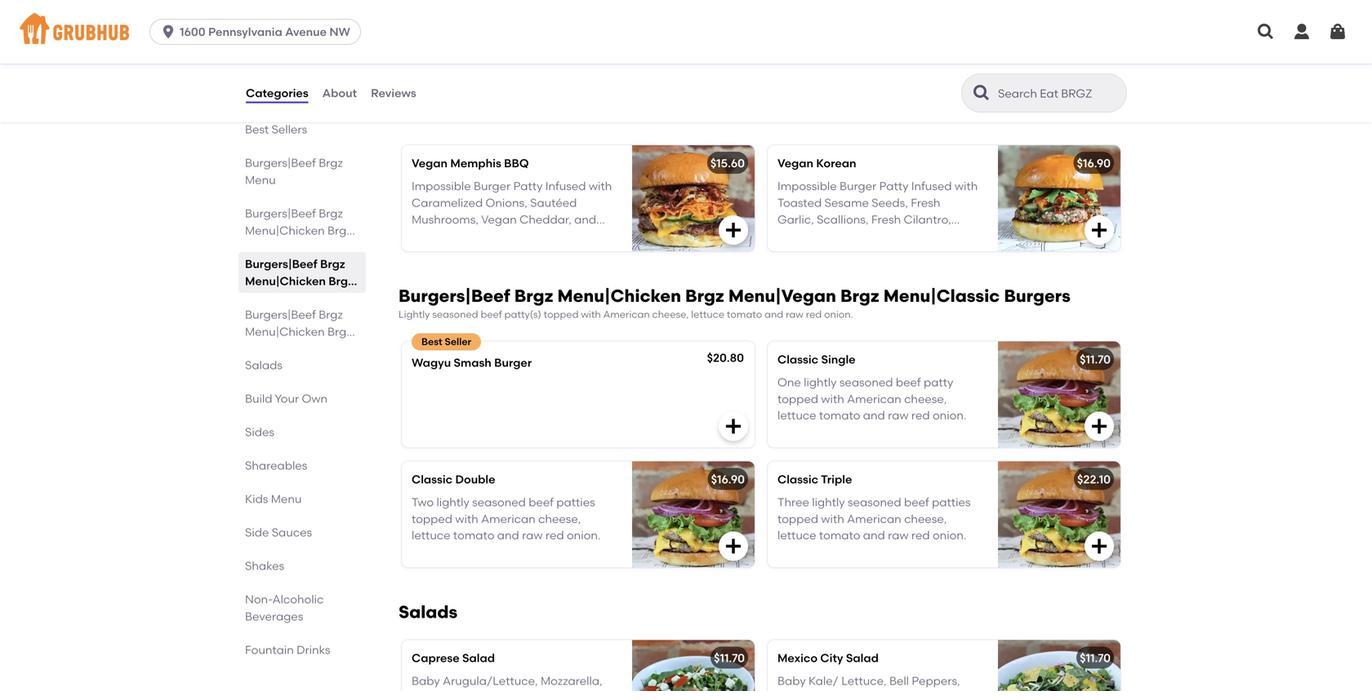 Task type: describe. For each thing, give the bounding box(es) containing it.
meat.
[[713, 98, 740, 110]]

side sauces
[[245, 526, 312, 540]]

two
[[412, 496, 434, 510]]

2 salad from the left
[[846, 652, 879, 665]]

one
[[778, 376, 801, 390]]

vegan right meat.
[[743, 98, 773, 110]]

1 salad from the left
[[462, 652, 495, 665]]

bbq
[[504, 156, 529, 170]]

1600
[[180, 25, 206, 39]]

raw inside burgers|beef brgz menu|chicken brgz menu|vegan brgz menu|classic burgers lightly seasoned beef patty(s) topped with american cheese, lettuce tomato and raw red onion.
[[786, 309, 804, 321]]

our
[[399, 98, 416, 110]]

single
[[821, 353, 856, 367]]

categories button
[[245, 64, 309, 123]]

vegan memphis bbq
[[412, 156, 529, 170]]

1 horizontal spatial svg image
[[1090, 417, 1109, 436]]

two lightly seasoned beef patties topped with american cheese, lettuce tomato and raw red onion.
[[412, 496, 601, 543]]

best sellers
[[245, 123, 307, 136]]

kids
[[245, 493, 268, 506]]

side
[[245, 526, 269, 540]]

topped inside burgers|beef brgz menu|chicken brgz menu|vegan brgz menu|classic burgers lightly seasoned beef patty(s) topped with american cheese, lettuce tomato and raw red onion.
[[544, 309, 579, 321]]

$16.90 for double
[[711, 473, 745, 487]]

burgers|beef brgz menu
[[245, 156, 343, 187]]

red for two lightly seasoned beef patties topped with american cheese, lettuce tomato and raw red onion.
[[546, 529, 564, 543]]

drinks
[[297, 644, 330, 658]]

patty
[[924, 376, 953, 390]]

lettuce,
[[841, 675, 887, 689]]

mexico city salad image
[[998, 641, 1121, 692]]

memphis
[[450, 156, 501, 170]]

burgers inside burgers|beef brgz menu|chicken brgz menu|vegan brgz menu|classic burgers lightly seasoned beef patty(s) topped with american cheese, lettuce tomato and raw red onion.
[[1004, 286, 1071, 307]]

flavors.
[[399, 112, 432, 124]]

beef for two lightly seasoned beef patties topped with american cheese, lettuce tomato and raw red onion.
[[529, 496, 554, 510]]

build your own
[[245, 392, 328, 406]]

patties for two lightly seasoned beef patties topped with american cheese, lettuce tomato and raw red onion.
[[556, 496, 595, 510]]

vegan left memphis
[[412, 156, 448, 170]]

with right made
[[638, 98, 658, 110]]

about
[[322, 86, 357, 100]]

onion. for one lightly seasoned beef patty topped with american cheese, lettuce tomato and raw red onion.
[[933, 409, 967, 423]]

infused
[[844, 98, 879, 110]]

burgers inside "burgers|beef brgz menu|chicken brgz menu|vegan brgz menu our signature infused vegan burgers are all made with impossible meat. vegan brgz are hand infused with ingredients to make each bite burst with bold flavors."
[[537, 98, 573, 110]]

kale/
[[809, 675, 839, 689]]

brgz inside burgers|beef brgz menu
[[319, 156, 343, 170]]

three
[[778, 496, 809, 510]]

caprese salad
[[412, 652, 495, 665]]

peppers,
[[912, 675, 960, 689]]

own
[[302, 392, 328, 406]]

menu|vegan for menu|classic
[[728, 286, 836, 307]]

vegan right infused
[[504, 98, 535, 110]]

non-
[[245, 593, 272, 607]]

best for sellers
[[245, 123, 269, 136]]

made
[[607, 98, 636, 110]]

arugula/lettuce,
[[443, 675, 538, 689]]

basil,
[[543, 691, 571, 692]]

onion. inside burgers|beef brgz menu|chicken brgz menu|vegan brgz menu|classic burgers lightly seasoned beef patty(s) topped with american cheese, lettuce tomato and raw red onion.
[[824, 309, 853, 321]]

2 are from the left
[[799, 98, 815, 110]]

infused
[[467, 98, 502, 110]]

city
[[820, 652, 843, 665]]

burgers|beef inside burgers|beef brgz menu
[[245, 156, 316, 170]]

sauces
[[272, 526, 312, 540]]

patty(s)
[[504, 309, 541, 321]]

burgers|beef brgz menu|chicken brgz menu burgers|beef brgz menu|chicken brgz menu|vegan brgz menu
[[245, 207, 354, 323]]

$22.10
[[1077, 473, 1111, 487]]

with inside burgers|beef brgz menu|chicken brgz menu|vegan brgz menu|classic burgers lightly seasoned beef patty(s) topped with american cheese, lettuce tomato and raw red onion.
[[581, 309, 601, 321]]

classic double
[[412, 473, 495, 487]]

classic for two
[[412, 473, 453, 487]]

$11.70 for cheese,
[[1080, 353, 1111, 367]]

sides
[[245, 426, 274, 439]]

triple
[[821, 473, 852, 487]]

hand
[[817, 98, 842, 110]]

cheese, for three lightly seasoned beef patties topped with american cheese, lettuce tomato and raw red onion.
[[904, 512, 947, 526]]

lightly
[[399, 309, 430, 321]]

with inside one lightly seasoned beef patty topped with american cheese, lettuce tomato and raw red onion.
[[821, 392, 844, 406]]

categories
[[246, 86, 308, 100]]

0 vertical spatial salads
[[245, 359, 283, 372]]

menu inside "burgers|beef brgz menu|chicken brgz menu|vegan brgz menu our signature infused vegan burgers are all made with impossible meat. vegan brgz are hand infused with ingredients to make each bite burst with bold flavors."
[[884, 75, 930, 96]]

american for one lightly seasoned beef patty topped with american cheese, lettuce tomato and raw red onion.
[[847, 392, 901, 406]]

topped for one lightly seasoned beef patty topped with american cheese, lettuce tomato and raw red onion.
[[778, 392, 818, 406]]

tomato for three lightly seasoned beef patties topped with american cheese, lettuce tomato and raw red onion.
[[819, 529, 860, 543]]

beef for one lightly seasoned beef patty topped with american cheese, lettuce tomato and raw red onion.
[[896, 376, 921, 390]]

your
[[275, 392, 299, 406]]

with inside three lightly seasoned beef patties topped with american cheese, lettuce tomato and raw red onion.
[[821, 512, 844, 526]]

menu|chicken for menu|classic
[[557, 286, 681, 307]]

svg image inside 1600 pennsylvania avenue nw button
[[160, 24, 177, 40]]

burgers|beef for menu|chicken
[[245, 207, 316, 221]]

red
[[778, 691, 799, 692]]

raw for one lightly seasoned beef patty topped with american cheese, lettuce tomato and raw red onion.
[[888, 409, 909, 423]]

sellers
[[272, 123, 307, 136]]

classic triple
[[778, 473, 852, 487]]

and for three lightly seasoned beef patties topped with american cheese, lettuce tomato and raw red onion.
[[863, 529, 885, 543]]

burst
[[1047, 98, 1071, 110]]

Search Eat BRGZ search field
[[996, 86, 1121, 101]]

lightly for triple
[[812, 496, 845, 510]]

baby for baby kale/ lettuce, bell peppers, red onion, cilantro, pepper jack
[[778, 675, 806, 689]]

alcoholic
[[272, 593, 324, 607]]

classic single image
[[998, 342, 1121, 448]]

menu inside burgers|beef brgz menu
[[245, 173, 276, 187]]

make
[[971, 98, 998, 110]]

cheese, inside burgers|beef brgz menu|chicken brgz menu|vegan brgz menu|classic burgers lightly seasoned beef patty(s) topped with american cheese, lettuce tomato and raw red onion.
[[652, 309, 689, 321]]

with inside the two lightly seasoned beef patties topped with american cheese, lettuce tomato and raw red onion.
[[455, 512, 478, 526]]

shareables
[[245, 459, 307, 473]]

classic single
[[778, 353, 856, 367]]

1600 pennsylvania avenue nw
[[180, 25, 350, 39]]

onion. for three lightly seasoned beef patties topped with american cheese, lettuce tomato and raw red onion.
[[933, 529, 967, 543]]

menu|chicken for menu
[[557, 75, 681, 96]]

burgers|beef for our
[[399, 75, 510, 96]]

baby kale/ lettuce, bell peppers, red onion, cilantro, pepper jack
[[778, 675, 965, 692]]

baby for baby arugula/lettuce, mozzarella, grape tomatoes, fresh basil, pin
[[412, 675, 440, 689]]

classic double image
[[632, 462, 755, 568]]



Task type: locate. For each thing, give the bounding box(es) containing it.
seasoned down double on the left
[[472, 496, 526, 510]]

lettuce inside the two lightly seasoned beef patties topped with american cheese, lettuce tomato and raw red onion.
[[412, 529, 451, 543]]

seasoned inside three lightly seasoned beef patties topped with american cheese, lettuce tomato and raw red onion.
[[848, 496, 901, 510]]

vegan left korean
[[778, 156, 814, 170]]

red
[[806, 309, 822, 321], [911, 409, 930, 423], [546, 529, 564, 543], [911, 529, 930, 543]]

menu|vegan inside burgers|beef brgz menu|chicken brgz menu|vegan brgz menu|classic burgers lightly seasoned beef patty(s) topped with american cheese, lettuce tomato and raw red onion.
[[728, 286, 836, 307]]

and inside one lightly seasoned beef patty topped with american cheese, lettuce tomato and raw red onion.
[[863, 409, 885, 423]]

lettuce down three
[[778, 529, 816, 543]]

red inside burgers|beef brgz menu|chicken brgz menu|vegan brgz menu|classic burgers lightly seasoned beef patty(s) topped with american cheese, lettuce tomato and raw red onion.
[[806, 309, 822, 321]]

with down triple
[[821, 512, 844, 526]]

red inside one lightly seasoned beef patty topped with american cheese, lettuce tomato and raw red onion.
[[911, 409, 930, 423]]

raw inside the two lightly seasoned beef patties topped with american cheese, lettuce tomato and raw red onion.
[[522, 529, 543, 543]]

tomato inside one lightly seasoned beef patty topped with american cheese, lettuce tomato and raw red onion.
[[819, 409, 860, 423]]

baby arugula/lettuce, mozzarella, grape tomatoes, fresh basil, pin
[[412, 675, 603, 692]]

to
[[959, 98, 969, 110]]

beef inside the two lightly seasoned beef patties topped with american cheese, lettuce tomato and raw red onion.
[[529, 496, 554, 510]]

1 patties from the left
[[556, 496, 595, 510]]

seasoned down triple
[[848, 496, 901, 510]]

salads up caprese
[[399, 602, 457, 623]]

seasoned inside burgers|beef brgz menu|chicken brgz menu|vegan brgz menu|classic burgers lightly seasoned beef patty(s) topped with american cheese, lettuce tomato and raw red onion.
[[432, 309, 478, 321]]

all
[[594, 98, 605, 110]]

beverages
[[245, 610, 303, 624]]

0 horizontal spatial patties
[[556, 496, 595, 510]]

tomato inside three lightly seasoned beef patties topped with american cheese, lettuce tomato and raw red onion.
[[819, 529, 860, 543]]

cheese, inside one lightly seasoned beef patty topped with american cheese, lettuce tomato and raw red onion.
[[904, 392, 947, 406]]

lettuce
[[691, 309, 725, 321], [778, 409, 816, 423], [412, 529, 451, 543], [778, 529, 816, 543]]

svg image
[[1328, 22, 1348, 42], [160, 24, 177, 40], [1090, 417, 1109, 436]]

menu|chicken for brgz
[[245, 224, 325, 238]]

mozzarella,
[[541, 675, 603, 689]]

caprese
[[412, 652, 460, 665]]

menu|chicken
[[557, 75, 681, 96], [245, 224, 325, 238], [245, 274, 326, 288], [557, 286, 681, 307]]

$16.90
[[1077, 156, 1111, 170], [711, 473, 745, 487]]

menu|chicken inside "burgers|beef brgz menu|chicken brgz menu|vegan brgz menu our signature infused vegan burgers are all made with impossible meat. vegan brgz are hand infused with ingredients to make each bite burst with bold flavors."
[[557, 75, 681, 96]]

lettuce up $20.80
[[691, 309, 725, 321]]

2 horizontal spatial svg image
[[1328, 22, 1348, 42]]

burgers|beef for burgers
[[399, 286, 510, 307]]

topped down two
[[412, 512, 452, 526]]

shakes
[[245, 559, 284, 573]]

lightly down the classic single
[[804, 376, 837, 390]]

reviews button
[[370, 64, 417, 123]]

cheese, inside three lightly seasoned beef patties topped with american cheese, lettuce tomato and raw red onion.
[[904, 512, 947, 526]]

0 vertical spatial $16.90
[[1077, 156, 1111, 170]]

cheese, inside the two lightly seasoned beef patties topped with american cheese, lettuce tomato and raw red onion.
[[538, 512, 581, 526]]

and
[[765, 309, 783, 321], [863, 409, 885, 423], [497, 529, 519, 543], [863, 529, 885, 543]]

build
[[245, 392, 272, 406]]

beef inside burgers|beef brgz menu|chicken brgz menu|vegan brgz menu|classic burgers lightly seasoned beef patty(s) topped with american cheese, lettuce tomato and raw red onion.
[[481, 309, 502, 321]]

burgers|beef brgz menu|chicken brgz menu|vegan brgz menu our signature infused vegan burgers are all made with impossible meat. vegan brgz are hand infused with ingredients to make each bite burst with bold flavors.
[[399, 75, 1117, 124]]

fountain drinks
[[245, 644, 330, 658]]

seasoned for three lightly seasoned beef patties topped with american cheese, lettuce tomato and raw red onion.
[[848, 496, 901, 510]]

and inside burgers|beef brgz menu|chicken brgz menu|vegan brgz menu|classic burgers lightly seasoned beef patty(s) topped with american cheese, lettuce tomato and raw red onion.
[[765, 309, 783, 321]]

seasoned for one lightly seasoned beef patty topped with american cheese, lettuce tomato and raw red onion.
[[839, 376, 893, 390]]

0 horizontal spatial svg image
[[160, 24, 177, 40]]

brgz
[[514, 75, 553, 96], [685, 75, 724, 96], [840, 75, 879, 96], [776, 98, 796, 110], [319, 156, 343, 170], [319, 207, 343, 221], [328, 224, 352, 238], [320, 257, 345, 271], [329, 274, 354, 288], [514, 286, 553, 307], [685, 286, 724, 307], [840, 286, 879, 307], [318, 292, 343, 305]]

1 vertical spatial best
[[421, 336, 442, 348]]

1 horizontal spatial best
[[421, 336, 442, 348]]

with
[[638, 98, 658, 110], [881, 98, 901, 110], [1074, 98, 1094, 110], [581, 309, 601, 321], [821, 392, 844, 406], [455, 512, 478, 526], [821, 512, 844, 526]]

and for two lightly seasoned beef patties topped with american cheese, lettuce tomato and raw red onion.
[[497, 529, 519, 543]]

1 baby from the left
[[412, 675, 440, 689]]

1 vertical spatial burgers
[[1004, 286, 1071, 307]]

topped inside three lightly seasoned beef patties topped with american cheese, lettuce tomato and raw red onion.
[[778, 512, 818, 526]]

classic triple image
[[998, 462, 1121, 568]]

main navigation navigation
[[0, 0, 1372, 64]]

salad up lettuce,
[[846, 652, 879, 665]]

mexico city salad
[[778, 652, 879, 665]]

impossible
[[660, 98, 711, 110]]

0 horizontal spatial best
[[245, 123, 269, 136]]

seasoned up seller
[[432, 309, 478, 321]]

classic up two
[[412, 473, 453, 487]]

bell
[[889, 675, 909, 689]]

and inside the two lightly seasoned beef patties topped with american cheese, lettuce tomato and raw red onion.
[[497, 529, 519, 543]]

0 horizontal spatial baby
[[412, 675, 440, 689]]

$20.80
[[707, 351, 744, 365]]

salad up 'arugula/lettuce,'
[[462, 652, 495, 665]]

topped for two lightly seasoned beef patties topped with american cheese, lettuce tomato and raw red onion.
[[412, 512, 452, 526]]

signature
[[419, 98, 465, 110]]

three lightly seasoned beef patties topped with american cheese, lettuce tomato and raw red onion.
[[778, 496, 971, 543]]

american inside burgers|beef brgz menu|chicken brgz menu|vegan brgz menu|classic burgers lightly seasoned beef patty(s) topped with american cheese, lettuce tomato and raw red onion.
[[603, 309, 650, 321]]

seller
[[445, 336, 471, 348]]

onion. inside one lightly seasoned beef patty topped with american cheese, lettuce tomato and raw red onion.
[[933, 409, 967, 423]]

0 vertical spatial burgers
[[537, 98, 573, 110]]

2 patties from the left
[[932, 496, 971, 510]]

baby up red
[[778, 675, 806, 689]]

each
[[1000, 98, 1024, 110]]

lightly down classic double at left bottom
[[437, 496, 469, 510]]

0 horizontal spatial salads
[[245, 359, 283, 372]]

lettuce for one lightly seasoned beef patty topped with american cheese, lettuce tomato and raw red onion.
[[778, 409, 816, 423]]

burgers|beef
[[399, 75, 510, 96], [245, 156, 316, 170], [245, 207, 316, 221], [245, 257, 317, 271], [399, 286, 510, 307]]

pennsylvania
[[208, 25, 282, 39]]

one lightly seasoned beef patty topped with american cheese, lettuce tomato and raw red onion.
[[778, 376, 967, 423]]

1 horizontal spatial burgers
[[1004, 286, 1071, 307]]

onion,
[[802, 691, 839, 692]]

lightly inside one lightly seasoned beef patty topped with american cheese, lettuce tomato and raw red onion.
[[804, 376, 837, 390]]

beef for three lightly seasoned beef patties topped with american cheese, lettuce tomato and raw red onion.
[[904, 496, 929, 510]]

best up wagyu
[[421, 336, 442, 348]]

and for one lightly seasoned beef patty topped with american cheese, lettuce tomato and raw red onion.
[[863, 409, 885, 423]]

tomato inside the two lightly seasoned beef patties topped with american cheese, lettuce tomato and raw red onion.
[[453, 529, 494, 543]]

lightly down triple
[[812, 496, 845, 510]]

baby up grape
[[412, 675, 440, 689]]

menu|vegan for menu
[[728, 75, 836, 96]]

fountain
[[245, 644, 294, 658]]

classic up one
[[778, 353, 818, 367]]

american for three lightly seasoned beef patties topped with american cheese, lettuce tomato and raw red onion.
[[847, 512, 901, 526]]

best left sellers
[[245, 123, 269, 136]]

wagyu
[[412, 356, 451, 370]]

raw for three lightly seasoned beef patties topped with american cheese, lettuce tomato and raw red onion.
[[888, 529, 909, 543]]

american inside three lightly seasoned beef patties topped with american cheese, lettuce tomato and raw red onion.
[[847, 512, 901, 526]]

raw
[[786, 309, 804, 321], [888, 409, 909, 423], [522, 529, 543, 543], [888, 529, 909, 543]]

tomato down triple
[[819, 529, 860, 543]]

raw inside three lightly seasoned beef patties topped with american cheese, lettuce tomato and raw red onion.
[[888, 529, 909, 543]]

topped
[[544, 309, 579, 321], [778, 392, 818, 406], [412, 512, 452, 526], [778, 512, 818, 526]]

tomato for two lightly seasoned beef patties topped with american cheese, lettuce tomato and raw red onion.
[[453, 529, 494, 543]]

american inside the two lightly seasoned beef patties topped with american cheese, lettuce tomato and raw red onion.
[[481, 512, 536, 526]]

red inside three lightly seasoned beef patties topped with american cheese, lettuce tomato and raw red onion.
[[911, 529, 930, 543]]

vegan korean
[[778, 156, 856, 170]]

non-alcoholic beverages
[[245, 593, 324, 624]]

and inside three lightly seasoned beef patties topped with american cheese, lettuce tomato and raw red onion.
[[863, 529, 885, 543]]

1 vertical spatial $16.90
[[711, 473, 745, 487]]

vegan memphis bbq image
[[632, 145, 755, 251]]

topped down one
[[778, 392, 818, 406]]

1 horizontal spatial salad
[[846, 652, 879, 665]]

red for one lightly seasoned beef patty topped with american cheese, lettuce tomato and raw red onion.
[[911, 409, 930, 423]]

red for three lightly seasoned beef patties topped with american cheese, lettuce tomato and raw red onion.
[[911, 529, 930, 543]]

classic up three
[[778, 473, 818, 487]]

$15.60
[[710, 156, 745, 170]]

nw
[[329, 25, 350, 39]]

menu|vegan inside "burgers|beef brgz menu|chicken brgz menu|vegan brgz menu our signature infused vegan burgers are all made with impossible meat. vegan brgz are hand infused with ingredients to make each bite burst with bold flavors."
[[728, 75, 836, 96]]

with left bold on the top
[[1074, 98, 1094, 110]]

grape
[[412, 691, 447, 692]]

1 horizontal spatial $16.90
[[1077, 156, 1111, 170]]

cilantro,
[[841, 691, 889, 692]]

with down single
[[821, 392, 844, 406]]

lettuce for three lightly seasoned beef patties topped with american cheese, lettuce tomato and raw red onion.
[[778, 529, 816, 543]]

lightly inside three lightly seasoned beef patties topped with american cheese, lettuce tomato and raw red onion.
[[812, 496, 845, 510]]

best
[[245, 123, 269, 136], [421, 336, 442, 348]]

patties inside three lightly seasoned beef patties topped with american cheese, lettuce tomato and raw red onion.
[[932, 496, 971, 510]]

with down double on the left
[[455, 512, 478, 526]]

lightly for single
[[804, 376, 837, 390]]

patties inside the two lightly seasoned beef patties topped with american cheese, lettuce tomato and raw red onion.
[[556, 496, 595, 510]]

salad
[[462, 652, 495, 665], [846, 652, 879, 665]]

0 horizontal spatial $16.90
[[711, 473, 745, 487]]

lettuce down one
[[778, 409, 816, 423]]

tomato down single
[[819, 409, 860, 423]]

salads up build
[[245, 359, 283, 372]]

double
[[455, 473, 495, 487]]

avenue
[[285, 25, 327, 39]]

reviews
[[371, 86, 416, 100]]

seasoned down single
[[839, 376, 893, 390]]

cheese, for one lightly seasoned beef patty topped with american cheese, lettuce tomato and raw red onion.
[[904, 392, 947, 406]]

classic for one
[[778, 353, 818, 367]]

beef inside three lightly seasoned beef patties topped with american cheese, lettuce tomato and raw red onion.
[[904, 496, 929, 510]]

search icon image
[[972, 83, 992, 103]]

are left hand
[[799, 98, 815, 110]]

bite
[[1026, 98, 1045, 110]]

lettuce inside three lightly seasoned beef patties topped with american cheese, lettuce tomato and raw red onion.
[[778, 529, 816, 543]]

tomato
[[727, 309, 762, 321], [819, 409, 860, 423], [453, 529, 494, 543], [819, 529, 860, 543]]

svg image
[[1256, 22, 1276, 42], [1292, 22, 1312, 42], [724, 220, 743, 240], [1090, 220, 1109, 240], [724, 417, 743, 436], [724, 537, 743, 556], [1090, 537, 1109, 556]]

$16.90 for korean
[[1077, 156, 1111, 170]]

onion. for two lightly seasoned beef patties topped with american cheese, lettuce tomato and raw red onion.
[[567, 529, 601, 543]]

0 vertical spatial best
[[245, 123, 269, 136]]

bold
[[1096, 98, 1117, 110]]

american
[[603, 309, 650, 321], [847, 392, 901, 406], [481, 512, 536, 526], [847, 512, 901, 526]]

classic for three
[[778, 473, 818, 487]]

mexico
[[778, 652, 818, 665]]

burgers|beef inside burgers|beef brgz menu|chicken brgz menu|vegan brgz menu|classic burgers lightly seasoned beef patty(s) topped with american cheese, lettuce tomato and raw red onion.
[[399, 286, 510, 307]]

raw for two lightly seasoned beef patties topped with american cheese, lettuce tomato and raw red onion.
[[522, 529, 543, 543]]

2 baby from the left
[[778, 675, 806, 689]]

patties for three lightly seasoned beef patties topped with american cheese, lettuce tomato and raw red onion.
[[932, 496, 971, 510]]

burger
[[494, 356, 532, 370]]

topped inside one lightly seasoned beef patty topped with american cheese, lettuce tomato and raw red onion.
[[778, 392, 818, 406]]

onion. inside three lightly seasoned beef patties topped with american cheese, lettuce tomato and raw red onion.
[[933, 529, 967, 543]]

smash
[[454, 356, 492, 370]]

with right patty(s)
[[581, 309, 601, 321]]

$11.70 for pepper
[[1080, 652, 1111, 665]]

onion.
[[824, 309, 853, 321], [933, 409, 967, 423], [567, 529, 601, 543], [933, 529, 967, 543]]

burgers|beef inside "burgers|beef brgz menu|chicken brgz menu|vegan brgz menu our signature infused vegan burgers are all made with impossible meat. vegan brgz are hand infused with ingredients to make each bite burst with bold flavors."
[[399, 75, 510, 96]]

topped down three
[[778, 512, 818, 526]]

pepper
[[892, 691, 932, 692]]

topped for three lightly seasoned beef patties topped with american cheese, lettuce tomato and raw red onion.
[[778, 512, 818, 526]]

1 horizontal spatial are
[[799, 98, 815, 110]]

baby inside baby arugula/lettuce, mozzarella, grape tomatoes, fresh basil, pin
[[412, 675, 440, 689]]

lightly
[[804, 376, 837, 390], [437, 496, 469, 510], [812, 496, 845, 510]]

korean
[[816, 156, 856, 170]]

beef inside one lightly seasoned beef patty topped with american cheese, lettuce tomato and raw red onion.
[[896, 376, 921, 390]]

kids menu
[[245, 493, 302, 506]]

american inside one lightly seasoned beef patty topped with american cheese, lettuce tomato and raw red onion.
[[847, 392, 901, 406]]

lightly for double
[[437, 496, 469, 510]]

tomatoes,
[[450, 691, 508, 692]]

1 horizontal spatial salads
[[399, 602, 457, 623]]

0 horizontal spatial are
[[576, 98, 592, 110]]

1 are from the left
[[576, 98, 592, 110]]

are left all
[[576, 98, 592, 110]]

ingredients
[[903, 98, 956, 110]]

0 horizontal spatial salad
[[462, 652, 495, 665]]

seasoned inside one lightly seasoned beef patty topped with american cheese, lettuce tomato and raw red onion.
[[839, 376, 893, 390]]

best seller wagyu smash burger
[[412, 336, 532, 370]]

best for seller
[[421, 336, 442, 348]]

tomato inside burgers|beef brgz menu|chicken brgz menu|vegan brgz menu|classic burgers lightly seasoned beef patty(s) topped with american cheese, lettuce tomato and raw red onion.
[[727, 309, 762, 321]]

best inside best seller wagyu smash burger
[[421, 336, 442, 348]]

1 horizontal spatial patties
[[932, 496, 971, 510]]

tomato up $20.80
[[727, 309, 762, 321]]

topped inside the two lightly seasoned beef patties topped with american cheese, lettuce tomato and raw red onion.
[[412, 512, 452, 526]]

seasoned for two lightly seasoned beef patties topped with american cheese, lettuce tomato and raw red onion.
[[472, 496, 526, 510]]

red inside the two lightly seasoned beef patties topped with american cheese, lettuce tomato and raw red onion.
[[546, 529, 564, 543]]

menu
[[884, 75, 930, 96], [245, 173, 276, 187], [245, 241, 276, 255], [245, 309, 276, 323], [271, 493, 302, 506]]

topped right patty(s)
[[544, 309, 579, 321]]

1600 pennsylvania avenue nw button
[[150, 19, 367, 45]]

caprese salad image
[[632, 641, 755, 692]]

tomato for one lightly seasoned beef patty topped with american cheese, lettuce tomato and raw red onion.
[[819, 409, 860, 423]]

salads
[[245, 359, 283, 372], [399, 602, 457, 623]]

seasoned inside the two lightly seasoned beef patties topped with american cheese, lettuce tomato and raw red onion.
[[472, 496, 526, 510]]

american for two lightly seasoned beef patties topped with american cheese, lettuce tomato and raw red onion.
[[481, 512, 536, 526]]

tomato down double on the left
[[453, 529, 494, 543]]

lettuce inside one lightly seasoned beef patty topped with american cheese, lettuce tomato and raw red onion.
[[778, 409, 816, 423]]

vegan
[[504, 98, 535, 110], [743, 98, 773, 110], [412, 156, 448, 170], [778, 156, 814, 170]]

0 horizontal spatial burgers
[[537, 98, 573, 110]]

with right the infused at the top of page
[[881, 98, 901, 110]]

onion. inside the two lightly seasoned beef patties topped with american cheese, lettuce tomato and raw red onion.
[[567, 529, 601, 543]]

menu|chicken inside burgers|beef brgz menu|chicken brgz menu|vegan brgz menu|classic burgers lightly seasoned beef patty(s) topped with american cheese, lettuce tomato and raw red onion.
[[557, 286, 681, 307]]

patties
[[556, 496, 595, 510], [932, 496, 971, 510]]

1 horizontal spatial baby
[[778, 675, 806, 689]]

menu|classic
[[884, 286, 1000, 307]]

1 vertical spatial salads
[[399, 602, 457, 623]]

lettuce for two lightly seasoned beef patties topped with american cheese, lettuce tomato and raw red onion.
[[412, 529, 451, 543]]

vegan korean image
[[998, 145, 1121, 251]]

lightly inside the two lightly seasoned beef patties topped with american cheese, lettuce tomato and raw red onion.
[[437, 496, 469, 510]]

raw inside one lightly seasoned beef patty topped with american cheese, lettuce tomato and raw red onion.
[[888, 409, 909, 423]]

lettuce down two
[[412, 529, 451, 543]]

classic
[[778, 353, 818, 367], [412, 473, 453, 487], [778, 473, 818, 487]]

about button
[[322, 64, 358, 123]]

menu|vegan inside burgers|beef brgz menu|chicken brgz menu burgers|beef brgz menu|chicken brgz menu|vegan brgz menu
[[245, 292, 316, 305]]

burgers|beef brgz menu|chicken brgz menu|vegan brgz menu|classic burgers lightly seasoned beef patty(s) topped with american cheese, lettuce tomato and raw red onion.
[[399, 286, 1071, 321]]

baby inside baby kale/ lettuce, bell peppers, red onion, cilantro, pepper jack
[[778, 675, 806, 689]]

cheese, for two lightly seasoned beef patties topped with american cheese, lettuce tomato and raw red onion.
[[538, 512, 581, 526]]

menu|vegan
[[728, 75, 836, 96], [728, 286, 836, 307], [245, 292, 316, 305]]

lettuce inside burgers|beef brgz menu|chicken brgz menu|vegan brgz menu|classic burgers lightly seasoned beef patty(s) topped with american cheese, lettuce tomato and raw red onion.
[[691, 309, 725, 321]]



Task type: vqa. For each thing, say whether or not it's contained in the screenshot.
415 STEAKHOUSE link
no



